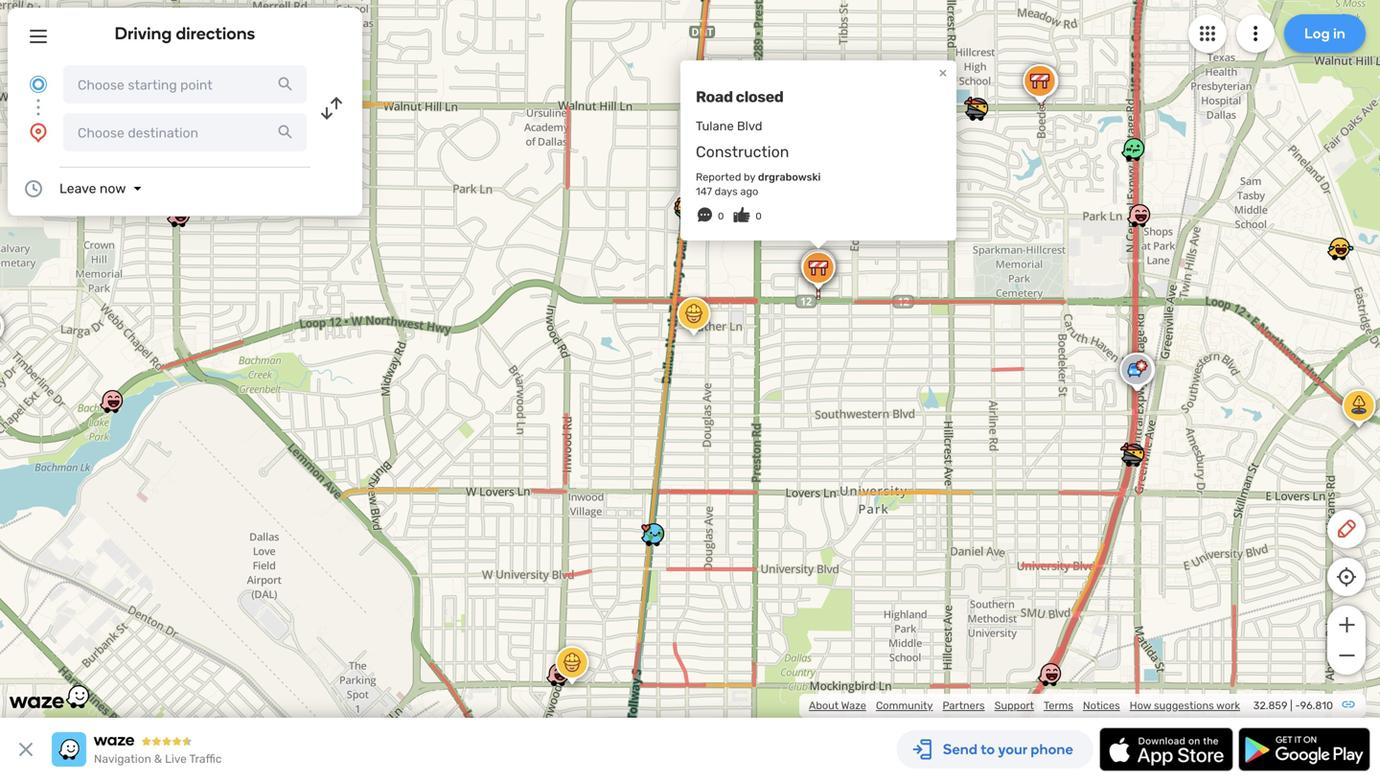 Task type: locate. For each thing, give the bounding box(es) containing it.
live
[[165, 753, 187, 766]]

leave
[[59, 181, 96, 197]]

1 horizontal spatial 0
[[756, 210, 762, 222]]

clock image
[[22, 177, 45, 200]]

0 horizontal spatial 0
[[718, 210, 724, 222]]

suggestions
[[1154, 699, 1215, 712]]

directions
[[176, 23, 255, 44]]

road closed
[[696, 88, 784, 106]]

0 down "ago"
[[756, 210, 762, 222]]

partners link
[[943, 699, 985, 712]]

96.810
[[1301, 699, 1334, 712]]

how suggestions work link
[[1130, 699, 1241, 712]]

tulane
[[696, 119, 734, 134]]

32.859 | -96.810
[[1254, 699, 1334, 712]]

traffic
[[189, 753, 222, 766]]

× link
[[935, 63, 952, 81]]

about waze link
[[809, 699, 867, 712]]

Choose destination text field
[[63, 113, 307, 151]]

terms link
[[1044, 699, 1074, 712]]

pencil image
[[1336, 518, 1359, 541]]

about
[[809, 699, 839, 712]]

work
[[1217, 699, 1241, 712]]

reported
[[696, 171, 742, 184]]

leave now
[[59, 181, 126, 197]]

community link
[[876, 699, 933, 712]]

by
[[744, 171, 756, 184]]

147
[[696, 185, 712, 198]]

ago
[[741, 185, 759, 198]]

support link
[[995, 699, 1035, 712]]

zoom out image
[[1335, 644, 1359, 667]]

closed
[[736, 88, 784, 106]]

0
[[718, 210, 724, 222], [756, 210, 762, 222]]

0 down "days"
[[718, 210, 724, 222]]

-
[[1296, 699, 1301, 712]]

Choose starting point text field
[[63, 65, 307, 104]]

road
[[696, 88, 733, 106]]

driving directions
[[115, 23, 255, 44]]

x image
[[14, 738, 37, 761]]

how
[[1130, 699, 1152, 712]]



Task type: vqa. For each thing, say whether or not it's contained in the screenshot.
THE CHOOSE DESTINATION Text Box
yes



Task type: describe. For each thing, give the bounding box(es) containing it.
partners
[[943, 699, 985, 712]]

support
[[995, 699, 1035, 712]]

construction
[[696, 143, 790, 161]]

navigation
[[94, 753, 151, 766]]

driving
[[115, 23, 172, 44]]

drgrabowski
[[758, 171, 821, 184]]

now
[[100, 181, 126, 197]]

32.859
[[1254, 699, 1288, 712]]

navigation & live traffic
[[94, 753, 222, 766]]

days
[[715, 185, 738, 198]]

about waze community partners support terms notices how suggestions work
[[809, 699, 1241, 712]]

notices link
[[1084, 699, 1121, 712]]

×
[[939, 63, 948, 81]]

|
[[1291, 699, 1293, 712]]

blvd
[[737, 119, 763, 134]]

2 0 from the left
[[756, 210, 762, 222]]

&
[[154, 753, 162, 766]]

waze
[[842, 699, 867, 712]]

zoom in image
[[1335, 614, 1359, 637]]

location image
[[27, 121, 50, 144]]

community
[[876, 699, 933, 712]]

current location image
[[27, 73, 50, 96]]

notices
[[1084, 699, 1121, 712]]

1 0 from the left
[[718, 210, 724, 222]]

tulane blvd construction reported by drgrabowski 147 days ago
[[696, 119, 821, 198]]

terms
[[1044, 699, 1074, 712]]

link image
[[1341, 697, 1357, 712]]



